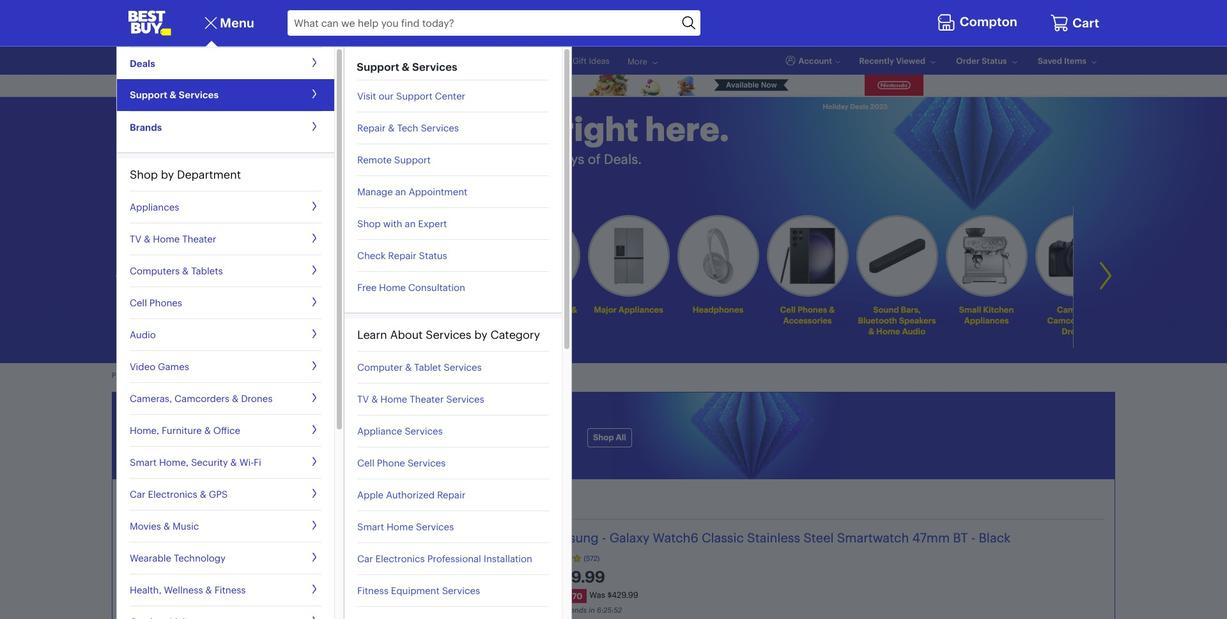 Task type: describe. For each thing, give the bounding box(es) containing it.
samsung - galaxy watch6 classic stainless steel smartwatch 47mm bt - black
[[543, 530, 1011, 546]]

1 vertical spatial an
[[405, 218, 416, 230]]

0 horizontal spatial repair
[[357, 122, 386, 134]]

car electronics professional installation
[[357, 553, 532, 566]]

apple authorized repair
[[357, 490, 465, 502]]

remote support
[[357, 154, 431, 166]]

headphones image
[[703, 228, 734, 284]]

watch6
[[653, 530, 698, 546]]

authorized
[[386, 490, 435, 502]]

shop all
[[593, 433, 626, 443]]

tvs & projectors image
[[243, 239, 299, 274]]

electronics for professional
[[376, 553, 425, 566]]

holiday deals 2023 great deals. all right here. also, shop new deals every day with 20 days of deals.
[[307, 102, 888, 167]]

cell phones button
[[130, 287, 321, 319]]

computer
[[357, 362, 403, 374]]

1 vertical spatial all
[[616, 433, 626, 443]]

audio inside sound bars, bluetooth speakers & home audio
[[902, 326, 926, 337]]

smart home services link
[[357, 512, 549, 544]]

major appliances
[[594, 305, 664, 315]]

appliance services
[[357, 426, 443, 438]]

ends
[[571, 607, 587, 616]]

black
[[979, 530, 1011, 546]]

free home consultation
[[357, 282, 465, 294]]

appliance services link
[[357, 416, 549, 448]]

video games, vr & collectibles image
[[517, 228, 561, 284]]

days inside the 'holiday deals 2023 great deals. all right here. also, shop new deals every day with 20 days of deals.'
[[555, 151, 584, 167]]

professional
[[427, 553, 481, 566]]

wearable technology
[[130, 553, 226, 565]]

headphones
[[693, 305, 744, 315]]

gift ideas link
[[573, 56, 610, 66]]

apple authorized repair link
[[357, 480, 549, 512]]

tv for tv & home theater services
[[357, 394, 369, 406]]

galaxy
[[609, 530, 650, 546]]

compton button
[[937, 11, 1021, 35]]

deals inside the 'holiday deals 2023 great deals. all right here. also, shop new deals every day with 20 days of deals.'
[[404, 151, 438, 167]]

0 horizontal spatial days
[[360, 409, 429, 444]]

phones for cell phones
[[149, 297, 182, 309]]

see
[[343, 372, 355, 381]]

free
[[357, 282, 377, 294]]

movies & music
[[130, 521, 199, 533]]

1 vertical spatial deals
[[144, 186, 167, 198]]

samsung - galaxy watch6 classic stainless steel smartwatch 47mm bt - black image
[[269, 530, 396, 620]]

installation
[[484, 553, 532, 566]]

samsung
[[543, 530, 599, 546]]

20 days of deals.
[[316, 409, 557, 444]]

offered
[[143, 372, 166, 381]]

1 horizontal spatial appliances
[[619, 305, 664, 315]]

manage an appointment link
[[357, 176, 549, 208]]

deals inside dropdown button
[[130, 57, 155, 69]]

Type to search. Navigate forward to hear suggestions text field
[[288, 10, 678, 36]]

holiday for holiday deals
[[128, 56, 157, 66]]

was
[[589, 590, 605, 600]]

1 vertical spatial 20
[[316, 409, 354, 444]]

holiday deals
[[128, 56, 180, 66]]

1 horizontal spatial fitness
[[357, 585, 388, 598]]

deal:
[[188, 495, 227, 514]]

& left music
[[164, 521, 170, 533]]

$70
[[568, 592, 582, 602]]

deal of the day link
[[253, 56, 312, 66]]

visit
[[357, 90, 376, 102]]

& left exclusive member deals image
[[144, 233, 150, 245]]

holiday deals link
[[128, 56, 180, 66]]

cameras, camcorders & drones
[[130, 393, 273, 405]]

our
[[379, 90, 394, 102]]

holiday for holiday deals 2023 great deals. all right here. also, shop new deals every day with 20 days of deals.
[[823, 102, 848, 111]]

1 vertical spatial repair
[[388, 250, 417, 262]]

ideas
[[589, 56, 610, 66]]

all inside the 'holiday deals 2023 great deals. all right here. also, shop new deals every day with 20 days of deals.'
[[510, 109, 553, 150]]

electronics for &
[[148, 489, 197, 501]]

visit our support center
[[357, 90, 465, 102]]

games
[[158, 361, 189, 373]]

video for video games
[[130, 361, 155, 373]]

appliances button
[[130, 191, 321, 223]]

check
[[357, 250, 386, 262]]

fitness inside dropdown button
[[215, 585, 246, 597]]

2 vertical spatial by
[[474, 328, 487, 343]]

home, furniture & office
[[130, 425, 240, 437]]

smart home services
[[357, 522, 454, 534]]

menu button
[[202, 14, 254, 32]]

& inside laptops & computers
[[375, 305, 381, 315]]

sound bars, bluetooth speakers & home audio
[[858, 305, 936, 337]]

buy
[[362, 56, 376, 66]]

shop with an expert link
[[357, 208, 549, 240]]

gps
[[209, 489, 228, 501]]

appliances inside small kitchen appliances
[[964, 316, 1009, 326]]

deals inside the 'holiday deals 2023 great deals. all right here. also, shop new deals every day with 20 days of deals.'
[[850, 102, 869, 111]]

main element
[[116, 10, 572, 620]]

limited
[[231, 372, 255, 381]]

1 - from the left
[[602, 530, 606, 546]]

tv & home theater button
[[130, 223, 321, 255]]

& left wi-
[[230, 457, 237, 469]]

utility element
[[128, 47, 1099, 75]]

20 inside the 'holiday deals 2023 great deals. all right here. also, shop new deals every day with 20 days of deals.'
[[535, 151, 551, 167]]

1 horizontal spatial holiday
[[357, 372, 382, 381]]

car electronics & gps button
[[130, 479, 321, 511]]

about
[[390, 328, 423, 343]]

computers inside computers & tablets dropdown button
[[130, 265, 180, 277]]

& left office
[[204, 425, 211, 437]]

manage an appointment
[[357, 186, 467, 198]]

cell phone services
[[357, 458, 446, 470]]

17.
[[483, 451, 494, 463]]

exclusive member deals
[[145, 305, 218, 326]]

products
[[112, 372, 141, 381]]

& inside cell phones & accessories
[[829, 305, 835, 315]]

home inside dropdown button
[[153, 233, 180, 245]]

(572)
[[584, 555, 600, 564]]

& down holiday faqs link
[[371, 394, 378, 406]]

video games button
[[130, 351, 321, 383]]

major appliances image
[[614, 228, 643, 284]]

shop with an expert
[[357, 218, 447, 230]]

1 horizontal spatial computers
[[338, 316, 383, 326]]

expert
[[418, 218, 447, 230]]

car for car electronics professional installation
[[357, 553, 373, 566]]

tv & home theater services link
[[357, 384, 549, 416]]

1 horizontal spatial of
[[435, 409, 464, 444]]

exclusive
[[145, 305, 182, 315]]

manage
[[357, 186, 393, 198]]

laptops & computers image
[[332, 238, 389, 274]]

learn about services by category
[[357, 328, 540, 343]]

visit our support center link
[[357, 80, 549, 112]]

shop by department
[[130, 167, 241, 182]]

new day. new deals. ends december 17.
[[316, 451, 494, 463]]

1 vertical spatial by
[[170, 186, 181, 198]]

new
[[375, 151, 401, 167]]

subject
[[168, 372, 192, 381]]

smart for smart home services
[[357, 522, 384, 534]]

cell phones
[[130, 297, 182, 309]]

home right free
[[379, 282, 406, 294]]

audio inside audio dropdown button
[[130, 329, 156, 341]]

with inside shop with an expert link
[[383, 218, 402, 230]]

deal for deal ends in 6 : 25 : 52
[[554, 607, 569, 616]]

today's
[[128, 495, 185, 514]]

cell for cell phones & accessories
[[780, 305, 796, 315]]

support & services inside dropdown button
[[130, 89, 219, 101]]

my best buy memberships link
[[330, 56, 431, 66]]

computers & tablets
[[130, 265, 223, 277]]

small
[[959, 305, 982, 315]]

deals inside exclusive member deals
[[170, 316, 193, 326]]

tv & home theater
[[130, 233, 216, 245]]

& left tablets
[[182, 265, 189, 277]]

cell for cell phone services
[[357, 458, 374, 470]]

of inside utility element
[[272, 56, 280, 66]]

apple for apple authorized repair
[[357, 490, 383, 502]]

right
[[560, 109, 638, 150]]



Task type: vqa. For each thing, say whether or not it's contained in the screenshot.
the middle APPLIANCES
yes



Task type: locate. For each thing, give the bounding box(es) containing it.
& up accessories
[[829, 305, 835, 315]]

fitness down wearable technology dropdown button
[[215, 585, 246, 597]]

0 horizontal spatial audio
[[130, 329, 156, 341]]

deals inside utility element
[[159, 56, 180, 66]]

car inside 'dropdown button'
[[130, 489, 146, 501]]

shop for shop with an expert
[[357, 218, 381, 230]]

shop
[[341, 151, 371, 167]]

appliance
[[357, 426, 402, 438]]

1 vertical spatial of
[[588, 151, 601, 167]]

1 vertical spatial car
[[357, 553, 373, 566]]

deals button
[[130, 47, 321, 79]]

theater for tv & home theater services
[[410, 394, 444, 406]]

sound bars, bluetooth speakers & home audio image
[[869, 239, 925, 273]]

cart
[[1072, 15, 1099, 31]]

2 horizontal spatial cell
[[780, 305, 796, 315]]

1 vertical spatial days
[[360, 409, 429, 444]]

bt
[[953, 530, 968, 546]]

of inside the 'holiday deals 2023 great deals. all right here. also, shop new deals every day with 20 days of deals.'
[[588, 151, 601, 167]]

fitness left equipment
[[357, 585, 388, 598]]

1 new from the left
[[316, 451, 336, 463]]

days up new day. new deals. ends december 17.
[[360, 409, 429, 444]]

support & services button
[[130, 79, 321, 111]]

1 horizontal spatial repair
[[388, 250, 417, 262]]

day.
[[339, 451, 357, 463]]

0 vertical spatial car
[[130, 489, 146, 501]]

computers down laptops
[[338, 316, 383, 326]]

1 horizontal spatial deals
[[404, 151, 438, 167]]

ends
[[410, 451, 432, 463]]

0 vertical spatial 20
[[535, 151, 551, 167]]

new right day. at left bottom
[[359, 451, 379, 463]]

car electronics & gps
[[130, 489, 228, 501]]

- left galaxy
[[602, 530, 606, 546]]

apple for apple
[[438, 305, 462, 315]]

car for car electronics & gps
[[130, 489, 146, 501]]

1 horizontal spatial deal
[[554, 607, 569, 616]]

appliances right major
[[619, 305, 664, 315]]

& left tech
[[388, 122, 395, 134]]

center
[[435, 90, 465, 102]]

bluetooth
[[858, 316, 897, 326]]

1 vertical spatial electronics
[[376, 553, 425, 566]]

-
[[602, 530, 606, 546], [971, 530, 975, 546]]

shop for shop deals by category
[[118, 186, 141, 198]]

1 vertical spatial theater
[[410, 394, 444, 406]]

apple inside main element
[[357, 490, 383, 502]]

audio
[[902, 326, 926, 337], [130, 329, 156, 341]]

1 vertical spatial deal
[[554, 607, 569, 616]]

0 vertical spatial video
[[501, 305, 524, 315]]

2 vertical spatial repair
[[437, 490, 465, 502]]

0 vertical spatial days
[[555, 151, 584, 167]]

0 vertical spatial smart
[[130, 457, 157, 469]]

car electronics professional installation link
[[357, 544, 549, 576]]

0 horizontal spatial electronics
[[148, 489, 197, 501]]

deals. down right
[[604, 151, 642, 167]]

apple image
[[425, 228, 475, 284]]

0 vertical spatial theater
[[182, 233, 216, 245]]

home up 'computers & tablets'
[[153, 233, 180, 245]]

exclusive member deals image
[[154, 228, 210, 284]]

december
[[434, 451, 481, 463]]

0 vertical spatial home,
[[130, 425, 159, 437]]

days down right
[[555, 151, 584, 167]]

deal left the
[[253, 56, 270, 66]]

home, down cameras,
[[130, 425, 159, 437]]

drones
[[241, 393, 273, 405]]

video for video games, vr & collectibles
[[501, 305, 524, 315]]

video games, vr & collectibles
[[501, 305, 578, 326]]

0 horizontal spatial new
[[316, 451, 336, 463]]

best
[[343, 56, 360, 66]]

home inside sound bars, bluetooth speakers & home audio
[[877, 326, 901, 337]]

electronics down smart home services
[[376, 553, 425, 566]]

cell phones & accessories link
[[767, 215, 849, 329], [780, 305, 835, 326]]

by up 'shop deals by category'
[[161, 167, 174, 182]]

0 vertical spatial support & services
[[357, 60, 457, 73]]

theater inside dropdown button
[[182, 233, 216, 245]]

computers up cell phones
[[130, 265, 180, 277]]

small kitchen appliances image
[[962, 228, 1011, 284]]

1 horizontal spatial -
[[971, 530, 975, 546]]

0 horizontal spatial deals.
[[470, 409, 557, 444]]

car up movies
[[130, 489, 146, 501]]

deal of the day
[[253, 56, 312, 66]]

tv inside dropdown button
[[130, 233, 141, 245]]

credit cards
[[449, 56, 498, 66]]

1 vertical spatial video
[[130, 361, 155, 373]]

computers & tablets button
[[130, 255, 321, 287]]

of up december
[[435, 409, 464, 444]]

0 horizontal spatial tv
[[130, 233, 141, 245]]

with inside the 'holiday deals 2023 great deals. all right here. also, shop new deals every day with 20 days of deals.'
[[505, 151, 531, 167]]

consultation
[[408, 282, 465, 294]]

& left gps on the bottom of page
[[200, 489, 206, 501]]

home
[[153, 233, 180, 245], [379, 282, 406, 294], [877, 326, 901, 337], [380, 394, 407, 406], [387, 522, 413, 534]]

0 horizontal spatial phones
[[149, 297, 182, 309]]

category
[[183, 186, 223, 198]]

& right wellness
[[206, 585, 212, 597]]

with right day
[[505, 151, 531, 167]]

cell for cell phones
[[130, 297, 147, 309]]

home, inside smart home, security & wi-fi dropdown button
[[159, 457, 189, 469]]

gift ideas
[[573, 56, 610, 66]]

2 : from the left
[[612, 607, 614, 616]]

1 horizontal spatial deals.
[[604, 151, 642, 167]]

(572) link
[[543, 555, 1085, 564]]

1 vertical spatial deals.
[[470, 409, 557, 444]]

20 right day
[[535, 151, 551, 167]]

: right 6
[[612, 607, 614, 616]]

my
[[330, 56, 341, 66]]

electronics
[[148, 489, 197, 501], [376, 553, 425, 566]]

cell inside cell phones dropdown button
[[130, 297, 147, 309]]

1 vertical spatial smart
[[357, 522, 384, 534]]

deals.
[[604, 151, 642, 167], [470, 409, 557, 444]]

accessories
[[784, 316, 832, 326]]

0 horizontal spatial -
[[602, 530, 606, 546]]

phones inside cell phones & accessories
[[798, 305, 827, 315]]

1 horizontal spatial electronics
[[376, 553, 425, 566]]

0 horizontal spatial appliances
[[130, 201, 179, 213]]

save
[[547, 592, 566, 602]]

holiday inside utility element
[[128, 56, 157, 66]]

tv down holiday faqs link
[[357, 394, 369, 406]]

of
[[272, 56, 280, 66], [588, 151, 601, 167], [435, 409, 464, 444]]

- right "bt" at right
[[971, 530, 975, 546]]

0 vertical spatial deal
[[253, 56, 270, 66]]

support & services up visit our support center
[[357, 60, 457, 73]]

holiday left 2023
[[823, 102, 848, 111]]

electronics inside 'dropdown button'
[[148, 489, 197, 501]]

cell down 'computers & tablets'
[[130, 297, 147, 309]]

1 vertical spatial apple
[[357, 490, 383, 502]]

home down bluetooth
[[877, 326, 901, 337]]

1 vertical spatial computers
[[338, 316, 383, 326]]

2 - from the left
[[971, 530, 975, 546]]

& up visit our support center
[[402, 60, 410, 73]]

deals down 'shop by department'
[[144, 186, 167, 198]]

0 horizontal spatial deals
[[144, 186, 167, 198]]

bestbuy.com image
[[128, 10, 171, 36]]

tv left exclusive member deals image
[[130, 233, 141, 245]]

appointment
[[409, 186, 467, 198]]

by down 'shop by department'
[[170, 186, 181, 198]]

0 horizontal spatial computers
[[130, 265, 180, 277]]

&
[[402, 60, 410, 73], [170, 89, 176, 101], [388, 122, 395, 134], [144, 233, 150, 245], [182, 265, 189, 277], [375, 305, 381, 315], [572, 305, 578, 315], [829, 305, 835, 315], [869, 326, 875, 337], [405, 362, 412, 374], [232, 393, 239, 405], [371, 394, 378, 406], [204, 425, 211, 437], [230, 457, 237, 469], [200, 489, 206, 501], [164, 521, 170, 533], [206, 585, 212, 597]]

1 horizontal spatial video
[[501, 305, 524, 315]]

0 horizontal spatial theater
[[182, 233, 216, 245]]

repair & tech services
[[357, 122, 459, 134]]

& down holiday deals
[[170, 89, 176, 101]]

0 vertical spatial deals.
[[406, 109, 503, 150]]

0 vertical spatial appliances
[[130, 201, 179, 213]]

rainchecks.
[[304, 372, 341, 381]]

an left 'expert'
[[405, 218, 416, 230]]

apple down phone
[[357, 490, 383, 502]]

shop for shop by department
[[130, 167, 158, 182]]

2 horizontal spatial holiday
[[823, 102, 848, 111]]

credit
[[449, 56, 473, 66]]

speakers
[[899, 316, 936, 326]]

0 horizontal spatial cell
[[130, 297, 147, 309]]

deals. inside the 'holiday deals 2023 great deals. all right here. also, shop new deals every day with 20 days of deals.'
[[604, 151, 642, 167]]

home, up car electronics & gps at bottom
[[159, 457, 189, 469]]

audio down the exclusive
[[130, 329, 156, 341]]

appliances inside appliances dropdown button
[[130, 201, 179, 213]]

1 horizontal spatial with
[[505, 151, 531, 167]]

video inside video games, vr & collectibles
[[501, 305, 524, 315]]

& down bluetooth
[[869, 326, 875, 337]]

phones inside dropdown button
[[149, 297, 182, 309]]

smart down "apple authorized repair"
[[357, 522, 384, 534]]

holiday faqs link
[[357, 372, 401, 381]]

0 horizontal spatial fitness
[[215, 585, 246, 597]]

electronics up movies & music
[[148, 489, 197, 501]]

0 horizontal spatial :
[[601, 607, 604, 616]]

: right in
[[601, 607, 604, 616]]

0 horizontal spatial 20
[[316, 409, 354, 444]]

audio down speakers at the bottom right
[[902, 326, 926, 337]]

theater for tv & home theater
[[182, 233, 216, 245]]

0 vertical spatial an
[[395, 186, 406, 198]]

cell up accessories
[[780, 305, 796, 315]]

cell phones & accessories
[[780, 305, 835, 326]]

of left the
[[272, 56, 280, 66]]

1 horizontal spatial audio
[[902, 326, 926, 337]]

video left games
[[130, 361, 155, 373]]

theater up 20 days of deals. on the bottom
[[410, 394, 444, 406]]

my best buy memberships
[[330, 56, 431, 66]]

0 horizontal spatial apple
[[357, 490, 383, 502]]

steel
[[804, 530, 834, 546]]

deals right new at the left top of page
[[404, 151, 438, 167]]

phones down 'computers & tablets'
[[149, 297, 182, 309]]

1 vertical spatial deals.
[[382, 451, 408, 463]]

0 horizontal spatial all
[[510, 109, 553, 150]]

home down authorized
[[387, 522, 413, 534]]

of down right
[[588, 151, 601, 167]]

new left day. at left bottom
[[316, 451, 336, 463]]

2 horizontal spatial appliances
[[964, 316, 1009, 326]]

1 vertical spatial with
[[383, 218, 402, 230]]

cell inside cell phones & accessories
[[780, 305, 796, 315]]

repair & tech services link
[[357, 112, 549, 144]]

1 horizontal spatial days
[[555, 151, 584, 167]]

computer & tablet services link
[[357, 352, 549, 384]]

& inside sound bars, bluetooth speakers & home audio
[[869, 326, 875, 337]]

tv for tv & home theater
[[130, 233, 141, 245]]

holiday
[[128, 56, 157, 66], [823, 102, 848, 111], [357, 372, 382, 381]]

an
[[395, 186, 406, 198], [405, 218, 416, 230]]

services inside dropdown button
[[179, 89, 219, 101]]

check repair status
[[357, 250, 447, 262]]

deals. up 17.
[[470, 409, 557, 444]]

appliances down kitchen at right
[[964, 316, 1009, 326]]

cart icon image
[[1050, 13, 1069, 33]]

repair up remote
[[357, 122, 386, 134]]

holiday inside the 'holiday deals 2023 great deals. all right here. also, shop new deals every day with 20 days of deals.'
[[823, 102, 848, 111]]

home,
[[130, 425, 159, 437], [159, 457, 189, 469]]

video up category
[[501, 305, 524, 315]]

cameras, camcorders & drones image
[[1048, 235, 1104, 277]]

1 horizontal spatial 20
[[535, 151, 551, 167]]

1 vertical spatial tv
[[357, 394, 369, 406]]

home, furniture & office button
[[130, 415, 321, 447]]

with up check repair status
[[383, 218, 402, 230]]

1 horizontal spatial car
[[357, 553, 373, 566]]

deal for deal of the day
[[253, 56, 270, 66]]

cards
[[475, 56, 498, 66]]

1 vertical spatial holiday
[[823, 102, 848, 111]]

save $70
[[547, 592, 582, 602]]

car down smart home services
[[357, 553, 373, 566]]

laptops
[[340, 305, 373, 315]]

cell right day. at left bottom
[[357, 458, 374, 470]]

0 horizontal spatial with
[[383, 218, 402, 230]]

0 horizontal spatial car
[[130, 489, 146, 501]]

cell phones & accessories image
[[780, 228, 835, 284]]

appliances down 'shop deals by category'
[[130, 201, 179, 213]]

deal down save $70
[[554, 607, 569, 616]]

1 : from the left
[[601, 607, 604, 616]]

0 horizontal spatial smart
[[130, 457, 157, 469]]

fitness equipment services
[[357, 585, 480, 598]]

shop deals by category
[[118, 186, 223, 198]]

compton
[[960, 14, 1017, 30]]

0 vertical spatial computers
[[130, 265, 180, 277]]

by left category
[[474, 328, 487, 343]]

music
[[173, 521, 199, 533]]

apple down free home consultation link
[[438, 305, 462, 315]]

phones up accessories
[[798, 305, 827, 315]]

home, inside home, furniture & office dropdown button
[[130, 425, 159, 437]]

category
[[490, 328, 540, 343]]

0 vertical spatial tv
[[130, 233, 141, 245]]

2 vertical spatial holiday
[[357, 372, 382, 381]]

2 new from the left
[[359, 451, 379, 463]]

2 vertical spatial of
[[435, 409, 464, 444]]

computer & tablet services
[[357, 362, 482, 374]]

kitchen
[[983, 305, 1014, 315]]

support inside dropdown button
[[130, 89, 167, 101]]

1 horizontal spatial cell
[[357, 458, 374, 470]]

& left drones
[[232, 393, 239, 405]]

tablets
[[191, 265, 223, 277]]

health,
[[130, 585, 161, 597]]

2023
[[870, 102, 888, 111]]

tv & home theater services
[[357, 394, 484, 406]]

0 horizontal spatial video
[[130, 361, 155, 373]]

smart inside dropdown button
[[130, 457, 157, 469]]

1 horizontal spatial new
[[359, 451, 379, 463]]

major
[[594, 305, 617, 315]]

holiday right see
[[357, 372, 382, 381]]

deals. inside the 'holiday deals 2023 great deals. all right here. also, shop new deals every day with 20 days of deals.'
[[406, 109, 503, 150]]

1 horizontal spatial apple
[[438, 305, 462, 315]]

health, wellness & fitness button
[[130, 575, 321, 607]]

deal inside utility element
[[253, 56, 270, 66]]

advertisement region
[[304, 75, 924, 96]]

2 vertical spatial appliances
[[964, 316, 1009, 326]]

brands button
[[130, 111, 321, 143]]

0 horizontal spatial holiday
[[128, 56, 157, 66]]

deals. down appliance services on the bottom left of page
[[382, 451, 408, 463]]

1 horizontal spatial theater
[[410, 394, 444, 406]]

holiday down bestbuy.com image on the left of page
[[128, 56, 157, 66]]

0 vertical spatial of
[[272, 56, 280, 66]]

video inside dropdown button
[[130, 361, 155, 373]]

theater up tablets
[[182, 233, 216, 245]]

1 horizontal spatial all
[[616, 433, 626, 443]]

20 up day. at left bottom
[[316, 409, 354, 444]]

0 vertical spatial by
[[161, 167, 174, 182]]

0 horizontal spatial deal
[[253, 56, 270, 66]]

every
[[441, 151, 475, 167]]

camcorders
[[174, 393, 229, 405]]

repair up smart home services link
[[437, 490, 465, 502]]

small kitchen appliances
[[959, 305, 1014, 326]]

& right laptops
[[375, 305, 381, 315]]

free home consultation link
[[357, 272, 549, 304]]

2 horizontal spatial repair
[[437, 490, 465, 502]]

phones for cell phones & accessories
[[798, 305, 827, 315]]

tv
[[130, 233, 141, 245], [357, 394, 369, 406]]

smart for smart home, security & wi-fi
[[130, 457, 157, 469]]

support & services down holiday deals
[[130, 89, 219, 101]]

0 vertical spatial electronics
[[148, 489, 197, 501]]

0 vertical spatial holiday
[[128, 56, 157, 66]]

1 horizontal spatial support & services
[[357, 60, 457, 73]]

6
[[597, 607, 601, 616]]

home down faqs
[[380, 394, 407, 406]]

0 vertical spatial apple
[[438, 305, 462, 315]]

laptops & computers link
[[320, 215, 401, 329], [338, 305, 383, 326]]

repair left status
[[388, 250, 417, 262]]

1 horizontal spatial :
[[612, 607, 614, 616]]

apple
[[438, 305, 462, 315], [357, 490, 383, 502]]

1 vertical spatial support & services
[[130, 89, 219, 101]]

& right vr
[[572, 305, 578, 315]]

2 horizontal spatial of
[[588, 151, 601, 167]]

1 horizontal spatial tv
[[357, 394, 369, 406]]

sound
[[873, 305, 899, 315]]

phones
[[149, 297, 182, 309], [798, 305, 827, 315]]

smart up today's at bottom
[[130, 457, 157, 469]]

deals. up every
[[406, 109, 503, 150]]

& inside video games, vr & collectibles
[[572, 305, 578, 315]]

shop for shop all
[[593, 433, 614, 443]]

cell inside cell phone services link
[[357, 458, 374, 470]]

cart link
[[1050, 13, 1099, 33]]

& right .
[[405, 362, 412, 374]]

an right 'manage'
[[395, 186, 406, 198]]

tablet
[[414, 362, 441, 374]]

0 vertical spatial deals
[[404, 151, 438, 167]]



